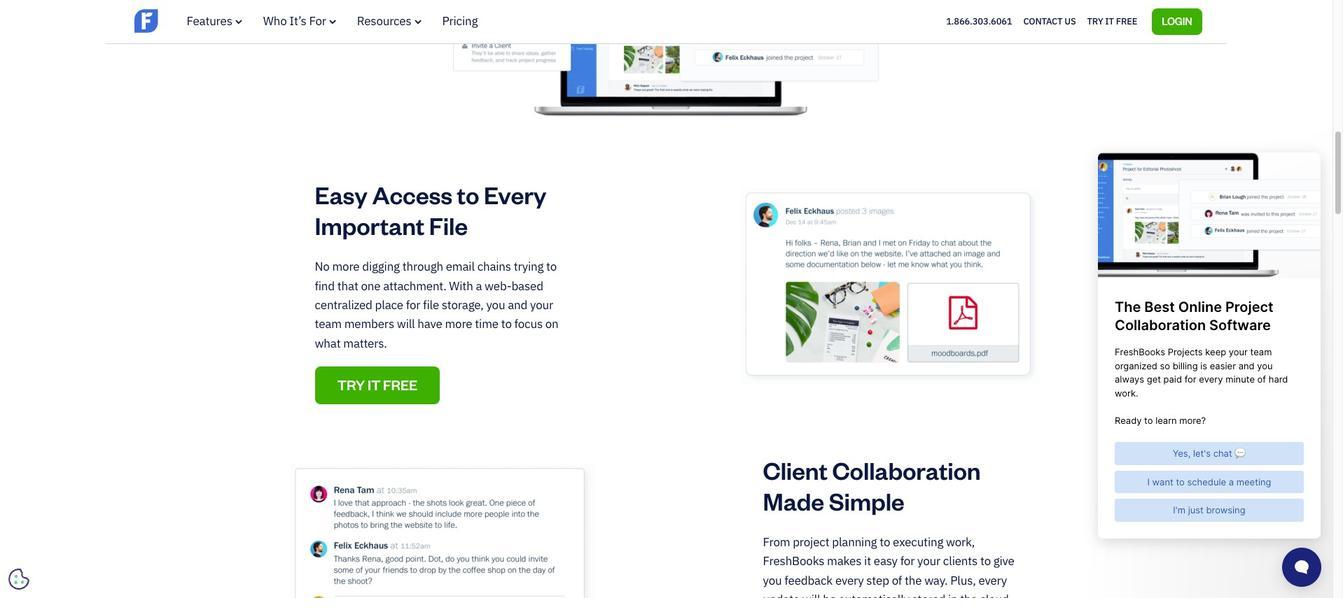 Task type: describe. For each thing, give the bounding box(es) containing it.
resources
[[357, 13, 412, 29]]

easy
[[874, 554, 898, 570]]

to up easy at bottom
[[880, 535, 890, 551]]

try
[[1087, 15, 1103, 27]]

storage,
[[442, 298, 484, 313]]

try it free
[[1087, 15, 1138, 27]]

planning
[[832, 535, 877, 551]]

2 every from the left
[[979, 573, 1007, 589]]

stored
[[912, 593, 946, 599]]

made
[[763, 486, 824, 517]]

1.866.303.6061
[[946, 15, 1012, 27]]

features
[[187, 13, 232, 29]]

you inside no more digging through email chains trying to find that one attachment. with a web-based centralized place for file storage, you and your team members will have more time to focus on what matters.
[[486, 298, 505, 313]]

try it free
[[337, 376, 418, 394]]

members
[[344, 317, 394, 332]]

0 vertical spatial the
[[905, 573, 922, 589]]

0 horizontal spatial easy access to every important file image
[[290, 464, 595, 599]]

digging
[[362, 259, 400, 275]]

features link
[[187, 13, 242, 29]]

cookie preferences image
[[8, 569, 29, 590]]

chains
[[477, 259, 511, 275]]

makes
[[827, 554, 862, 570]]

one
[[361, 278, 381, 294]]

on
[[545, 317, 559, 332]]

time
[[475, 317, 499, 332]]

who it's for link
[[263, 13, 336, 29]]

to inside 'easy access to every important file'
[[457, 179, 479, 210]]

cloud.
[[980, 593, 1012, 599]]

way.
[[925, 573, 948, 589]]

cookie consent banner dialog
[[11, 427, 221, 588]]

a
[[476, 278, 482, 294]]

for inside from project planning to executing work, freshbooks makes it easy for your clients to give you feedback every step of the way. plus, every update will be automatically stored in the cloud.
[[900, 554, 915, 570]]

try it free link
[[315, 367, 440, 405]]

to right time
[[501, 317, 512, 332]]

0 vertical spatial more
[[332, 259, 360, 275]]

matters.
[[343, 336, 387, 351]]

focus
[[514, 317, 543, 332]]

file
[[429, 210, 468, 241]]

simple
[[829, 486, 905, 517]]

contact us
[[1024, 15, 1076, 27]]



Task type: vqa. For each thing, say whether or not it's contained in the screenshot.
Marketing within Does Your Marketing Agency Have Complex Needs and a Growing Team?
no



Task type: locate. For each thing, give the bounding box(es) containing it.
0 horizontal spatial your
[[530, 298, 553, 313]]

have
[[418, 317, 442, 332]]

what
[[315, 336, 341, 351]]

1 vertical spatial you
[[763, 573, 782, 589]]

it's
[[289, 13, 307, 29]]

that
[[337, 278, 358, 294]]

your inside from project planning to executing work, freshbooks makes it easy for your clients to give you feedback every step of the way. plus, every update will be automatically stored in the cloud.
[[918, 554, 941, 570]]

update
[[763, 593, 800, 599]]

0 vertical spatial you
[[486, 298, 505, 313]]

you up update
[[763, 573, 782, 589]]

freshbooks
[[763, 554, 825, 570]]

try
[[337, 376, 365, 394]]

0 horizontal spatial you
[[486, 298, 505, 313]]

every
[[484, 179, 547, 210]]

your inside no more digging through email chains trying to find that one attachment. with a web-based centralized place for file storage, you and your team members will have more time to focus on what matters.
[[530, 298, 553, 313]]

0 vertical spatial it
[[1105, 15, 1114, 27]]

collaboration
[[832, 455, 981, 486]]

will down 'feedback'
[[803, 593, 820, 599]]

1 horizontal spatial for
[[900, 554, 915, 570]]

1 horizontal spatial more
[[445, 317, 472, 332]]

client collaboration made simple
[[763, 455, 981, 517]]

file
[[423, 298, 439, 313]]

it
[[1105, 15, 1114, 27], [864, 554, 871, 570]]

0 vertical spatial your
[[530, 298, 553, 313]]

you
[[486, 298, 505, 313], [763, 573, 782, 589]]

step
[[867, 573, 889, 589]]

team
[[315, 317, 342, 332]]

your up way.
[[918, 554, 941, 570]]

easy
[[315, 179, 368, 210]]

will inside from project planning to executing work, freshbooks makes it easy for your clients to give you feedback every step of the way. plus, every update will be automatically stored in the cloud.
[[803, 593, 820, 599]]

place
[[375, 298, 403, 313]]

work,
[[946, 535, 975, 551]]

0 horizontal spatial will
[[397, 317, 415, 332]]

for right easy at bottom
[[900, 554, 915, 570]]

contact
[[1024, 15, 1063, 27]]

no more digging through email chains trying to find that one attachment. with a web-based centralized place for file storage, you and your team members will have more time to focus on what matters.
[[315, 259, 559, 351]]

you inside from project planning to executing work, freshbooks makes it easy for your clients to give you feedback every step of the way. plus, every update will be automatically stored in the cloud.
[[763, 573, 782, 589]]

you down web-
[[486, 298, 505, 313]]

will left have
[[397, 317, 415, 332]]

it
[[368, 376, 381, 394]]

trying
[[514, 259, 544, 275]]

free
[[1116, 15, 1138, 27]]

1 every from the left
[[835, 573, 864, 589]]

the right of
[[905, 573, 922, 589]]

1 vertical spatial will
[[803, 593, 820, 599]]

1.866.303.6061 link
[[946, 15, 1012, 27]]

freshbooks logo image
[[134, 8, 243, 34]]

free
[[383, 376, 418, 394]]

executing
[[893, 535, 944, 551]]

through
[[403, 259, 443, 275]]

pricing
[[442, 13, 478, 29]]

for
[[406, 298, 420, 313], [900, 554, 915, 570]]

0 horizontal spatial more
[[332, 259, 360, 275]]

to
[[457, 179, 479, 210], [546, 259, 557, 275], [501, 317, 512, 332], [880, 535, 890, 551], [980, 554, 991, 570]]

it left easy at bottom
[[864, 554, 871, 570]]

0 horizontal spatial for
[[406, 298, 420, 313]]

for inside no more digging through email chains trying to find that one attachment. with a web-based centralized place for file storage, you and your team members will have more time to focus on what matters.
[[406, 298, 420, 313]]

to right trying
[[546, 259, 557, 275]]

the
[[905, 573, 922, 589], [960, 593, 978, 599]]

based
[[512, 278, 543, 294]]

try it free link
[[1087, 12, 1138, 31]]

1 horizontal spatial the
[[960, 593, 978, 599]]

to left give
[[980, 554, 991, 570]]

resources link
[[357, 13, 421, 29]]

0 horizontal spatial it
[[864, 554, 871, 570]]

1 vertical spatial for
[[900, 554, 915, 570]]

from
[[763, 535, 790, 551]]

1 vertical spatial your
[[918, 554, 941, 570]]

email
[[446, 259, 475, 275]]

more up that
[[332, 259, 360, 275]]

us
[[1065, 15, 1076, 27]]

1 vertical spatial it
[[864, 554, 871, 570]]

1 horizontal spatial your
[[918, 554, 941, 570]]

contact us link
[[1024, 12, 1076, 31]]

for left file on the left
[[406, 298, 420, 313]]

1 vertical spatial the
[[960, 593, 978, 599]]

will inside no more digging through email chains trying to find that one attachment. with a web-based centralized place for file storage, you and your team members will have more time to focus on what matters.
[[397, 317, 415, 332]]

every down makes
[[835, 573, 864, 589]]

client
[[763, 455, 828, 486]]

login link
[[1152, 8, 1202, 35]]

1 horizontal spatial it
[[1105, 15, 1114, 27]]

the down plus,
[[960, 593, 978, 599]]

attachment.
[[383, 278, 447, 294]]

automatically
[[839, 593, 910, 599]]

1 horizontal spatial you
[[763, 573, 782, 589]]

it inside from project planning to executing work, freshbooks makes it easy for your clients to give you feedback every step of the way. plus, every update will be automatically stored in the cloud.
[[864, 554, 871, 570]]

and
[[508, 298, 528, 313]]

your
[[530, 298, 553, 313], [918, 554, 941, 570]]

to left every
[[457, 179, 479, 210]]

in
[[948, 593, 958, 599]]

with
[[449, 278, 473, 294]]

of
[[892, 573, 902, 589]]

your up on
[[530, 298, 553, 313]]

every up 'cloud.'
[[979, 573, 1007, 589]]

find
[[315, 278, 335, 294]]

more
[[332, 259, 360, 275], [445, 317, 472, 332]]

1 vertical spatial easy access to every important file image
[[290, 464, 595, 599]]

feedback
[[785, 573, 833, 589]]

1 horizontal spatial will
[[803, 593, 820, 599]]

for
[[309, 13, 326, 29]]

no
[[315, 259, 330, 275]]

clients
[[943, 554, 978, 570]]

0 horizontal spatial every
[[835, 573, 864, 589]]

0 vertical spatial will
[[397, 317, 415, 332]]

project
[[793, 535, 830, 551]]

who it's for
[[263, 13, 326, 29]]

it right 'try'
[[1105, 15, 1114, 27]]

0 vertical spatial easy access to every important file image
[[741, 187, 1040, 385]]

who
[[263, 13, 287, 29]]

plus,
[[951, 573, 976, 589]]

login
[[1162, 15, 1192, 27]]

easy access to every important file image
[[741, 187, 1040, 385], [290, 464, 595, 599]]

web-
[[485, 278, 512, 294]]

1 horizontal spatial easy access to every important file image
[[741, 187, 1040, 385]]

easy access to every important file
[[315, 179, 547, 241]]

access
[[372, 179, 452, 210]]

0 vertical spatial for
[[406, 298, 420, 313]]

be
[[823, 593, 836, 599]]

will
[[397, 317, 415, 332], [803, 593, 820, 599]]

1 horizontal spatial every
[[979, 573, 1007, 589]]

every
[[835, 573, 864, 589], [979, 573, 1007, 589]]

pricing link
[[442, 13, 478, 29]]

important
[[315, 210, 425, 241]]

1 vertical spatial more
[[445, 317, 472, 332]]

from project planning to executing work, freshbooks makes it easy for your clients to give you feedback every step of the way. plus, every update will be automatically stored in the cloud.
[[763, 535, 1015, 599]]

centralized
[[315, 298, 372, 313]]

give
[[994, 554, 1015, 570]]

more down storage, at the left of page
[[445, 317, 472, 332]]

0 horizontal spatial the
[[905, 573, 922, 589]]



